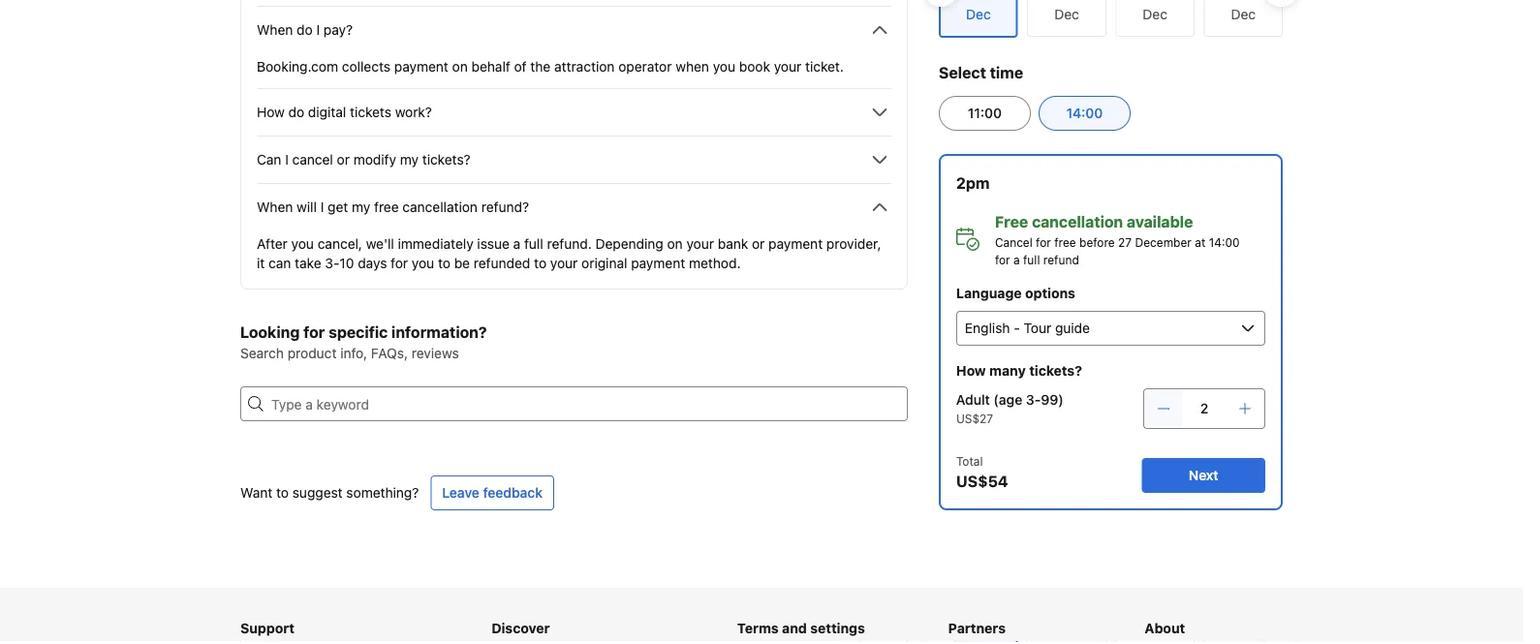 Task type: describe. For each thing, give the bounding box(es) containing it.
can i cancel or modify my tickets?
[[257, 152, 471, 168]]

leave feedback button
[[431, 476, 554, 511]]

we'll
[[366, 236, 394, 252]]

how do digital tickets work? button
[[257, 101, 892, 124]]

0 horizontal spatial on
[[452, 59, 468, 75]]

can
[[257, 152, 282, 168]]

issue
[[477, 236, 510, 252]]

attraction
[[555, 59, 615, 75]]

the
[[531, 59, 551, 75]]

at
[[1196, 236, 1206, 249]]

search
[[240, 346, 284, 362]]

27
[[1119, 236, 1132, 249]]

behalf
[[472, 59, 511, 75]]

a inside free cancellation available cancel for free before 27 december at 14:00 for a full refund
[[1014, 253, 1020, 267]]

11:00
[[968, 105, 1002, 121]]

free for cancellation
[[1055, 236, 1077, 249]]

for down the cancel at the top of the page
[[995, 253, 1011, 267]]

10
[[340, 255, 354, 271]]

december
[[1136, 236, 1192, 249]]

terms
[[738, 621, 779, 637]]

3 dec button from the left
[[1204, 0, 1284, 37]]

2
[[1201, 401, 1209, 417]]

faqs,
[[371, 346, 408, 362]]

bank
[[718, 236, 749, 252]]

about
[[1145, 621, 1186, 637]]

can
[[269, 255, 291, 271]]

looking for specific information? search product info, faqs, reviews
[[240, 323, 487, 362]]

book
[[739, 59, 771, 75]]

after
[[257, 236, 288, 252]]

booking.com collects payment on behalf of the attraction operator when you book your ticket.
[[257, 59, 844, 75]]

1 horizontal spatial you
[[412, 255, 434, 271]]

leave feedback
[[442, 485, 543, 501]]

1 dec from the left
[[1055, 6, 1080, 22]]

before
[[1080, 236, 1115, 249]]

us$54
[[957, 473, 1009, 491]]

1 horizontal spatial payment
[[631, 255, 686, 271]]

collects
[[342, 59, 391, 75]]

when for when will i get my free cancellation refund?
[[257, 199, 293, 215]]

leave
[[442, 485, 480, 501]]

of
[[514, 59, 527, 75]]

cancel
[[292, 152, 333, 168]]

something?
[[346, 485, 419, 501]]

or inside after you cancel, we'll immediately issue a full refund. depending on your bank or payment provider, it can take 3-10 days for you to be refunded to your original payment method.
[[752, 236, 765, 252]]

how do digital tickets work?
[[257, 104, 432, 120]]

after you cancel, we'll immediately issue a full refund. depending on your bank or payment provider, it can take 3-10 days for you to be refunded to your original payment method.
[[257, 236, 882, 271]]

many
[[990, 363, 1026, 379]]

2 horizontal spatial your
[[774, 59, 802, 75]]

info,
[[340, 346, 368, 362]]

time
[[990, 63, 1024, 82]]

14:00 inside free cancellation available cancel for free before 27 december at 14:00 for a full refund
[[1209, 236, 1240, 249]]

3- inside adult (age 3-99) us$27
[[1026, 392, 1041, 408]]

when
[[676, 59, 710, 75]]

1 vertical spatial payment
[[769, 236, 823, 252]]

booking.com
[[257, 59, 338, 75]]

when will i get my free cancellation refund?
[[257, 199, 529, 215]]

0 horizontal spatial to
[[276, 485, 289, 501]]

want to suggest something?
[[240, 485, 419, 501]]

refunded
[[474, 255, 531, 271]]

my inside 'dropdown button'
[[400, 152, 419, 168]]

adult
[[957, 392, 990, 408]]

next button
[[1142, 459, 1266, 493]]

a inside after you cancel, we'll immediately issue a full refund. depending on your bank or payment provider, it can take 3-10 days for you to be refunded to your original payment method.
[[513, 236, 521, 252]]

when will i get my free cancellation refund? button
[[257, 196, 892, 219]]

cancellation inside free cancellation available cancel for free before 27 december at 14:00 for a full refund
[[1032, 213, 1124, 231]]

tickets
[[350, 104, 392, 120]]

feedback
[[483, 485, 543, 501]]

full inside after you cancel, we'll immediately issue a full refund. depending on your bank or payment provider, it can take 3-10 days for you to be refunded to your original payment method.
[[524, 236, 544, 252]]

2 dec from the left
[[1143, 6, 1168, 22]]

be
[[454, 255, 470, 271]]

0 horizontal spatial you
[[291, 236, 314, 252]]

when do i pay? button
[[257, 18, 892, 42]]

refund
[[1044, 253, 1080, 267]]

reviews
[[412, 346, 459, 362]]

suggest
[[293, 485, 343, 501]]

do for how
[[288, 104, 305, 120]]

adult (age 3-99) us$27
[[957, 392, 1064, 426]]

it
[[257, 255, 265, 271]]

2 dec button from the left
[[1116, 0, 1195, 37]]

provider,
[[827, 236, 882, 252]]

support
[[240, 621, 295, 637]]

discover
[[492, 621, 550, 637]]

do for when
[[297, 22, 313, 38]]

original
[[582, 255, 628, 271]]

language
[[957, 285, 1022, 301]]

0 horizontal spatial your
[[550, 255, 578, 271]]



Task type: vqa. For each thing, say whether or not it's contained in the screenshot.
When will I get my free cancellation refund?
yes



Task type: locate. For each thing, give the bounding box(es) containing it.
1 vertical spatial how
[[957, 363, 987, 379]]

for up product
[[304, 323, 325, 342]]

digital
[[308, 104, 346, 120]]

for inside looking for specific information? search product info, faqs, reviews
[[304, 323, 325, 342]]

settings
[[811, 621, 866, 637]]

free up we'll at the left of page
[[374, 199, 399, 215]]

for up refund
[[1036, 236, 1052, 249]]

2 horizontal spatial to
[[534, 255, 547, 271]]

you down immediately
[[412, 255, 434, 271]]

days
[[358, 255, 387, 271]]

to right want
[[276, 485, 289, 501]]

free inside free cancellation available cancel for free before 27 december at 14:00 for a full refund
[[1055, 236, 1077, 249]]

1 when from the top
[[257, 22, 293, 38]]

1 vertical spatial my
[[352, 199, 371, 215]]

refund?
[[482, 199, 529, 215]]

free
[[995, 213, 1029, 231]]

information?
[[392, 323, 487, 342]]

on inside after you cancel, we'll immediately issue a full refund. depending on your bank or payment provider, it can take 3-10 days for you to be refunded to your original payment method.
[[667, 236, 683, 252]]

or right the bank
[[752, 236, 765, 252]]

payment
[[394, 59, 449, 75], [769, 236, 823, 252], [631, 255, 686, 271]]

your
[[774, 59, 802, 75], [687, 236, 714, 252], [550, 255, 578, 271]]

1 horizontal spatial cancellation
[[1032, 213, 1124, 231]]

or inside 'dropdown button'
[[337, 152, 350, 168]]

0 vertical spatial my
[[400, 152, 419, 168]]

do left the digital
[[288, 104, 305, 120]]

1 horizontal spatial my
[[400, 152, 419, 168]]

when for when do i pay?
[[257, 22, 293, 38]]

work?
[[395, 104, 432, 120]]

on right depending
[[667, 236, 683, 252]]

1 vertical spatial or
[[752, 236, 765, 252]]

tickets? down the work?
[[422, 152, 471, 168]]

us$27
[[957, 412, 994, 426]]

you up take
[[291, 236, 314, 252]]

when
[[257, 22, 293, 38], [257, 199, 293, 215]]

total
[[957, 455, 983, 468]]

how many tickets?
[[957, 363, 1083, 379]]

to right refunded
[[534, 255, 547, 271]]

and
[[782, 621, 807, 637]]

0 vertical spatial tickets?
[[422, 152, 471, 168]]

your up method.
[[687, 236, 714, 252]]

options
[[1026, 285, 1076, 301]]

how up adult
[[957, 363, 987, 379]]

cancellation
[[403, 199, 478, 215], [1032, 213, 1124, 231]]

how for how many tickets?
[[957, 363, 987, 379]]

0 vertical spatial on
[[452, 59, 468, 75]]

on
[[452, 59, 468, 75], [667, 236, 683, 252]]

product
[[288, 346, 337, 362]]

14:00
[[1067, 105, 1103, 121], [1209, 236, 1240, 249]]

0 horizontal spatial dec
[[1055, 6, 1080, 22]]

2 vertical spatial i
[[321, 199, 324, 215]]

free for will
[[374, 199, 399, 215]]

1 vertical spatial tickets?
[[1030, 363, 1083, 379]]

2pm
[[957, 174, 990, 192]]

select time
[[939, 63, 1024, 82]]

ticket.
[[806, 59, 844, 75]]

0 vertical spatial 3-
[[325, 255, 340, 271]]

operator
[[619, 59, 672, 75]]

1 vertical spatial do
[[288, 104, 305, 120]]

i inside the can i cancel or modify my tickets? 'dropdown button'
[[285, 152, 289, 168]]

on left behalf
[[452, 59, 468, 75]]

0 vertical spatial full
[[524, 236, 544, 252]]

1 vertical spatial you
[[291, 236, 314, 252]]

when do i pay?
[[257, 22, 353, 38]]

your down refund.
[[550, 255, 578, 271]]

tickets? inside 'dropdown button'
[[422, 152, 471, 168]]

1 horizontal spatial your
[[687, 236, 714, 252]]

2 horizontal spatial you
[[713, 59, 736, 75]]

i left pay?
[[316, 22, 320, 38]]

a
[[513, 236, 521, 252], [1014, 253, 1020, 267]]

total us$54
[[957, 455, 1009, 491]]

3- right the (age
[[1026, 392, 1041, 408]]

refund.
[[547, 236, 592, 252]]

dec
[[1055, 6, 1080, 22], [1143, 6, 1168, 22], [1232, 6, 1256, 22]]

how for how do digital tickets work?
[[257, 104, 285, 120]]

tickets? up 99)
[[1030, 363, 1083, 379]]

looking
[[240, 323, 300, 342]]

or
[[337, 152, 350, 168], [752, 236, 765, 252]]

my inside dropdown button
[[352, 199, 371, 215]]

0 horizontal spatial 3-
[[325, 255, 340, 271]]

2 vertical spatial you
[[412, 255, 434, 271]]

you left book
[[713, 59, 736, 75]]

Type a keyword field
[[264, 387, 908, 422]]

will
[[297, 199, 317, 215]]

for right days
[[391, 255, 408, 271]]

you
[[713, 59, 736, 75], [291, 236, 314, 252], [412, 255, 434, 271]]

0 vertical spatial free
[[374, 199, 399, 215]]

1 vertical spatial your
[[687, 236, 714, 252]]

payment left provider,
[[769, 236, 823, 252]]

0 horizontal spatial dec button
[[1028, 0, 1107, 37]]

to
[[438, 255, 451, 271], [534, 255, 547, 271], [276, 485, 289, 501]]

0 horizontal spatial or
[[337, 152, 350, 168]]

1 horizontal spatial free
[[1055, 236, 1077, 249]]

1 horizontal spatial how
[[957, 363, 987, 379]]

modify
[[354, 152, 396, 168]]

when left will
[[257, 199, 293, 215]]

my
[[400, 152, 419, 168], [352, 199, 371, 215]]

payment up the work?
[[394, 59, 449, 75]]

0 vertical spatial how
[[257, 104, 285, 120]]

immediately
[[398, 236, 474, 252]]

0 horizontal spatial tickets?
[[422, 152, 471, 168]]

0 vertical spatial payment
[[394, 59, 449, 75]]

get
[[328, 199, 348, 215]]

region
[[924, 0, 1299, 46]]

available
[[1127, 213, 1194, 231]]

3- down the cancel,
[[325, 255, 340, 271]]

2 when from the top
[[257, 199, 293, 215]]

0 horizontal spatial 14:00
[[1067, 105, 1103, 121]]

1 horizontal spatial on
[[667, 236, 683, 252]]

99)
[[1041, 392, 1064, 408]]

0 vertical spatial your
[[774, 59, 802, 75]]

how up the can
[[257, 104, 285, 120]]

2 horizontal spatial dec button
[[1204, 0, 1284, 37]]

(age
[[994, 392, 1023, 408]]

cancellation up before
[[1032, 213, 1124, 231]]

i inside when will i get my free cancellation refund? dropdown button
[[321, 199, 324, 215]]

1 horizontal spatial dec button
[[1116, 0, 1195, 37]]

1 horizontal spatial to
[[438, 255, 451, 271]]

full down the cancel at the top of the page
[[1024, 253, 1041, 267]]

payment down depending
[[631, 255, 686, 271]]

1 horizontal spatial dec
[[1143, 6, 1168, 22]]

free up refund
[[1055, 236, 1077, 249]]

i for will
[[321, 199, 324, 215]]

full left refund.
[[524, 236, 544, 252]]

1 horizontal spatial or
[[752, 236, 765, 252]]

your right book
[[774, 59, 802, 75]]

0 horizontal spatial a
[[513, 236, 521, 252]]

1 horizontal spatial full
[[1024, 253, 1041, 267]]

2 vertical spatial your
[[550, 255, 578, 271]]

for inside after you cancel, we'll immediately issue a full refund. depending on your bank or payment provider, it can take 3-10 days for you to be refunded to your original payment method.
[[391, 255, 408, 271]]

1 horizontal spatial tickets?
[[1030, 363, 1083, 379]]

1 vertical spatial on
[[667, 236, 683, 252]]

1 dec button from the left
[[1028, 0, 1107, 37]]

1 vertical spatial 14:00
[[1209, 236, 1240, 249]]

to left the be
[[438, 255, 451, 271]]

i for do
[[316, 22, 320, 38]]

0 vertical spatial 14:00
[[1067, 105, 1103, 121]]

1 vertical spatial full
[[1024, 253, 1041, 267]]

0 horizontal spatial payment
[[394, 59, 449, 75]]

cancel,
[[318, 236, 363, 252]]

1 horizontal spatial 14:00
[[1209, 236, 1240, 249]]

when inside dropdown button
[[257, 22, 293, 38]]

do inside dropdown button
[[288, 104, 305, 120]]

0 vertical spatial a
[[513, 236, 521, 252]]

3-
[[325, 255, 340, 271], [1026, 392, 1041, 408]]

0 vertical spatial you
[[713, 59, 736, 75]]

select
[[939, 63, 987, 82]]

full inside free cancellation available cancel for free before 27 december at 14:00 for a full refund
[[1024, 253, 1041, 267]]

method.
[[689, 255, 741, 271]]

3- inside after you cancel, we'll immediately issue a full refund. depending on your bank or payment provider, it can take 3-10 days for you to be refunded to your original payment method.
[[325, 255, 340, 271]]

1 horizontal spatial a
[[1014, 253, 1020, 267]]

partners
[[949, 621, 1006, 637]]

next
[[1189, 468, 1219, 484]]

2 vertical spatial payment
[[631, 255, 686, 271]]

free cancellation available cancel for free before 27 december at 14:00 for a full refund
[[995, 213, 1240, 267]]

0 horizontal spatial free
[[374, 199, 399, 215]]

do
[[297, 22, 313, 38], [288, 104, 305, 120]]

3 dec from the left
[[1232, 6, 1256, 22]]

language options
[[957, 285, 1076, 301]]

a down the cancel at the top of the page
[[1014, 253, 1020, 267]]

0 vertical spatial do
[[297, 22, 313, 38]]

0 vertical spatial or
[[337, 152, 350, 168]]

1 vertical spatial a
[[1014, 253, 1020, 267]]

when up booking.com
[[257, 22, 293, 38]]

0 vertical spatial when
[[257, 22, 293, 38]]

cancel
[[995, 236, 1033, 249]]

i inside "when do i pay?" dropdown button
[[316, 22, 320, 38]]

0 vertical spatial i
[[316, 22, 320, 38]]

how
[[257, 104, 285, 120], [957, 363, 987, 379]]

or right the cancel
[[337, 152, 350, 168]]

0 horizontal spatial my
[[352, 199, 371, 215]]

do left pay?
[[297, 22, 313, 38]]

cancellation inside when will i get my free cancellation refund? dropdown button
[[403, 199, 478, 215]]

for
[[1036, 236, 1052, 249], [995, 253, 1011, 267], [391, 255, 408, 271], [304, 323, 325, 342]]

depending
[[596, 236, 664, 252]]

want
[[240, 485, 273, 501]]

when inside dropdown button
[[257, 199, 293, 215]]

free inside dropdown button
[[374, 199, 399, 215]]

cancellation up immediately
[[403, 199, 478, 215]]

region containing dec
[[924, 0, 1299, 46]]

my right modify on the top
[[400, 152, 419, 168]]

a right issue
[[513, 236, 521, 252]]

do inside dropdown button
[[297, 22, 313, 38]]

2 horizontal spatial dec
[[1232, 6, 1256, 22]]

0 horizontal spatial full
[[524, 236, 544, 252]]

pay?
[[324, 22, 353, 38]]

1 horizontal spatial 3-
[[1026, 392, 1041, 408]]

terms and settings
[[738, 621, 866, 637]]

0 horizontal spatial cancellation
[[403, 199, 478, 215]]

my right get at the top left of page
[[352, 199, 371, 215]]

take
[[295, 255, 321, 271]]

how inside dropdown button
[[257, 104, 285, 120]]

1 vertical spatial i
[[285, 152, 289, 168]]

0 horizontal spatial how
[[257, 104, 285, 120]]

2 horizontal spatial payment
[[769, 236, 823, 252]]

specific
[[329, 323, 388, 342]]

1 vertical spatial when
[[257, 199, 293, 215]]

i right the can
[[285, 152, 289, 168]]

i right will
[[321, 199, 324, 215]]

1 vertical spatial 3-
[[1026, 392, 1041, 408]]

1 vertical spatial free
[[1055, 236, 1077, 249]]

can i cancel or modify my tickets? button
[[257, 148, 892, 172]]



